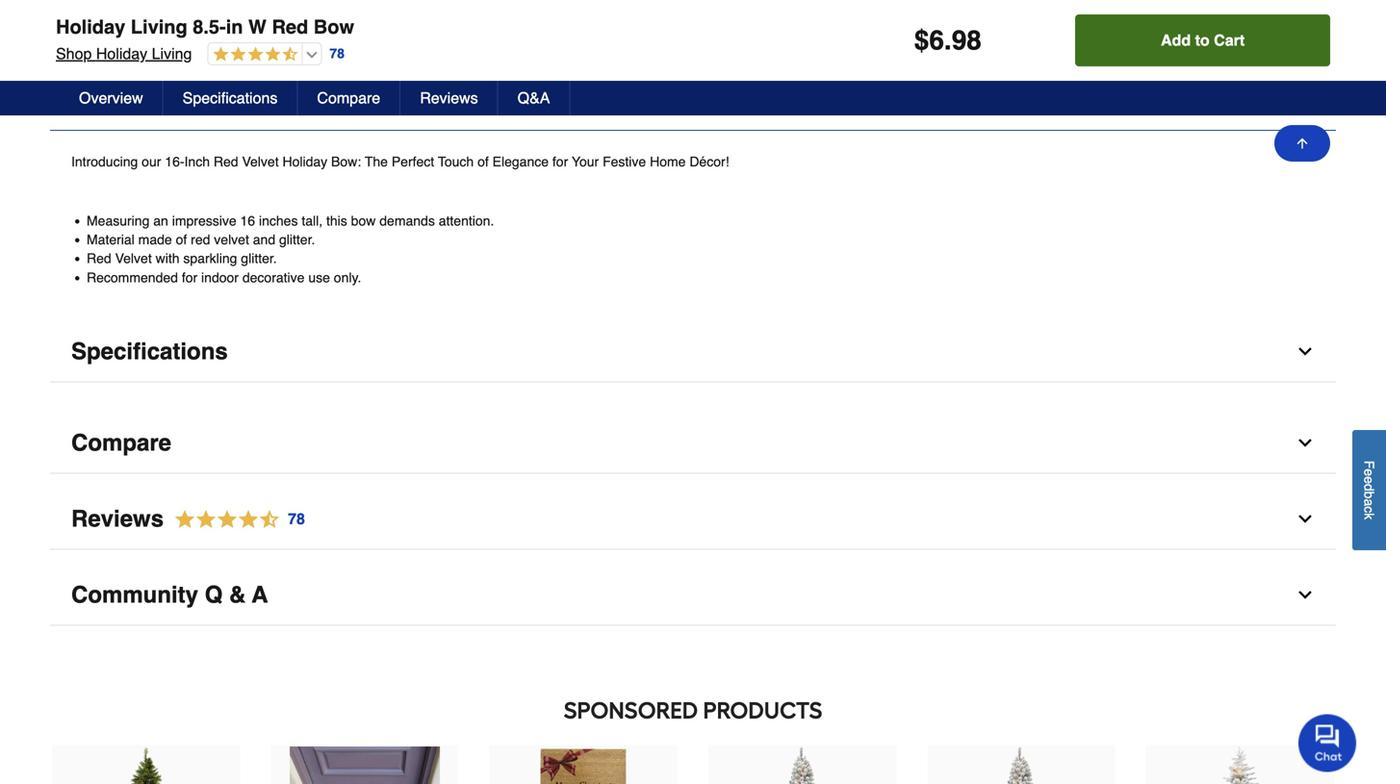 Task type: locate. For each thing, give the bounding box(es) containing it.
e up d on the right of page
[[1362, 469, 1377, 476]]

community q & a
[[71, 582, 268, 608]]

1 horizontal spatial compare
[[317, 89, 380, 107]]

holiday
[[56, 16, 125, 38], [96, 45, 147, 63], [282, 154, 327, 169]]

compare
[[317, 89, 380, 107], [71, 430, 171, 456]]

1 horizontal spatial reviews
[[420, 89, 478, 107]]

98
[[952, 25, 982, 56]]

1 vertical spatial for
[[182, 270, 198, 285]]

sponsored
[[564, 697, 698, 725]]

specifications down recommended
[[71, 338, 228, 365]]

for
[[552, 154, 568, 169], [182, 270, 198, 285]]

4.5 stars image containing 78
[[164, 507, 306, 533]]

f e e d b a c k
[[1362, 461, 1377, 520]]

4.5 stars image down the w at the left top
[[208, 46, 298, 64]]

0 vertical spatial velvet
[[242, 154, 279, 169]]

1 vertical spatial 4.5 stars image
[[164, 507, 306, 533]]

1 vertical spatial velvet
[[115, 251, 152, 266]]

4.5 stars image
[[208, 46, 298, 64], [164, 507, 306, 533]]

velvet up recommended
[[115, 251, 152, 266]]

0 vertical spatial glitter.
[[279, 232, 315, 247]]

0 vertical spatial reviews
[[420, 89, 478, 107]]

1 chevron down image from the top
[[1296, 434, 1315, 453]]

1 horizontal spatial glitter.
[[279, 232, 315, 247]]

0 horizontal spatial 78
[[288, 510, 305, 528]]

for down "sparkling"
[[182, 270, 198, 285]]

0 horizontal spatial compare
[[71, 430, 171, 456]]

this
[[326, 213, 347, 229]]

fraser hill farm 6.5-ft mountain pine pre-lit flocked white artificial christmas tree with led lights image
[[1165, 747, 1315, 785]]

overview button down the shop holiday living in the left top of the page
[[60, 81, 163, 116]]

glitter. down and on the left top
[[241, 251, 277, 266]]

velvet up 16
[[242, 154, 279, 169]]

.
[[944, 25, 952, 56]]

2 vertical spatial holiday
[[282, 154, 327, 169]]

0 horizontal spatial reviews
[[71, 506, 164, 532]]

chevron down image
[[1296, 342, 1315, 361]]

specifications for top specifications button
[[183, 89, 278, 107]]

rubber-cal 2-ft x 3-ft brown rectangular indoor or outdoor winter door mat image
[[290, 747, 440, 785], [508, 747, 659, 785]]

0 vertical spatial compare button
[[298, 81, 401, 116]]

0 horizontal spatial of
[[176, 232, 187, 247]]

recommended
[[87, 270, 178, 285]]

0 vertical spatial for
[[552, 154, 568, 169]]

glitter. down tall,
[[279, 232, 315, 247]]

elegance
[[493, 154, 549, 169]]

impressive
[[172, 213, 236, 229]]

living up the shop holiday living in the left top of the page
[[131, 16, 187, 38]]

inches
[[259, 213, 298, 229]]

red right inch
[[214, 154, 238, 169]]

introducing our 16-inch red velvet holiday bow: the perfect touch of elegance for your festive home décor!
[[71, 154, 729, 169]]

holiday right shop
[[96, 45, 147, 63]]

3 chevron down image from the top
[[1296, 586, 1315, 605]]

holiday up shop
[[56, 16, 125, 38]]

chevron down image
[[1296, 434, 1315, 453], [1296, 510, 1315, 529], [1296, 586, 1315, 605]]

0 horizontal spatial for
[[182, 270, 198, 285]]

chevron down image inside community q & a button
[[1296, 586, 1315, 605]]

1 vertical spatial red
[[214, 154, 238, 169]]

1 horizontal spatial red
[[214, 154, 238, 169]]

1 vertical spatial chevron down image
[[1296, 510, 1315, 529]]

reviews up "community" on the bottom left of the page
[[71, 506, 164, 532]]

decorative
[[242, 270, 305, 285]]

2 horizontal spatial red
[[272, 16, 308, 38]]

red
[[272, 16, 308, 38], [214, 154, 238, 169], [87, 251, 111, 266]]

2 vertical spatial red
[[87, 251, 111, 266]]

home
[[650, 154, 686, 169]]

0 horizontal spatial glitter.
[[241, 251, 277, 266]]

of
[[478, 154, 489, 169], [176, 232, 187, 247]]

red down material
[[87, 251, 111, 266]]

reviews
[[420, 89, 478, 107], [71, 506, 164, 532]]

specifications
[[183, 89, 278, 107], [71, 338, 228, 365]]

0 vertical spatial compare
[[317, 89, 380, 107]]

0 horizontal spatial velvet
[[115, 251, 152, 266]]

78
[[330, 46, 345, 61], [288, 510, 305, 528]]

specifications down in
[[183, 89, 278, 107]]

0 vertical spatial of
[[478, 154, 489, 169]]

a
[[252, 582, 268, 608]]

add to cart
[[1161, 31, 1245, 49]]

for left your on the top of the page
[[552, 154, 568, 169]]

e
[[1362, 469, 1377, 476], [1362, 476, 1377, 484]]

introducing
[[71, 154, 138, 169]]

e up b
[[1362, 476, 1377, 484]]

f e e d b a c k button
[[1352, 430, 1386, 550]]

1 vertical spatial 78
[[288, 510, 305, 528]]

4.5 stars image up &
[[164, 507, 306, 533]]

compare button
[[298, 81, 401, 116], [50, 413, 1336, 474]]

indoor
[[201, 270, 239, 285]]

1 vertical spatial of
[[176, 232, 187, 247]]

0 vertical spatial chevron down image
[[1296, 434, 1315, 453]]

0 vertical spatial 78
[[330, 46, 345, 61]]

1 horizontal spatial of
[[478, 154, 489, 169]]

&
[[229, 582, 246, 608]]

$ 6 . 98
[[914, 25, 982, 56]]

velvet inside measuring an impressive 16 inches tall, this bow demands attention. material made of red velvet and glitter. red velvet with sparkling glitter. recommended for indoor decorative use only.
[[115, 251, 152, 266]]

add to cart button
[[1075, 14, 1330, 66]]

chevron down image for community q & a
[[1296, 586, 1315, 605]]

0 horizontal spatial rubber-cal 2-ft x 3-ft brown rectangular indoor or outdoor winter door mat image
[[290, 747, 440, 785]]

6
[[929, 25, 944, 56]]

1 vertical spatial specifications button
[[50, 322, 1336, 383]]

0 horizontal spatial red
[[87, 251, 111, 266]]

inch
[[184, 154, 210, 169]]

1 rubber-cal 2-ft x 3-ft brown rectangular indoor or outdoor winter door mat image from the left
[[290, 747, 440, 785]]

an
[[153, 213, 168, 229]]

overview button
[[50, 70, 1336, 131], [60, 81, 163, 116]]

reviews up touch
[[420, 89, 478, 107]]

of right touch
[[478, 154, 489, 169]]

glitter.
[[279, 232, 315, 247], [241, 251, 277, 266]]

2 vertical spatial chevron down image
[[1296, 586, 1315, 605]]

0 vertical spatial specifications
[[183, 89, 278, 107]]

a
[[1362, 499, 1377, 506]]

2 e from the top
[[1362, 476, 1377, 484]]

velvet
[[242, 154, 279, 169], [115, 251, 152, 266]]

1 horizontal spatial rubber-cal 2-ft x 3-ft brown rectangular indoor or outdoor winter door mat image
[[508, 747, 659, 785]]

of left red
[[176, 232, 187, 247]]

add
[[1161, 31, 1191, 49]]

living down holiday living 8.5-in w red bow
[[152, 45, 192, 63]]

velvet
[[214, 232, 249, 247]]

1 vertical spatial specifications
[[71, 338, 228, 365]]

red right the w at the left top
[[272, 16, 308, 38]]

perfect
[[392, 154, 434, 169]]

2 rubber-cal 2-ft x 3-ft brown rectangular indoor or outdoor winter door mat image from the left
[[508, 747, 659, 785]]

overview
[[71, 87, 174, 113], [79, 89, 143, 107]]

products
[[703, 697, 822, 725]]

2 chevron down image from the top
[[1296, 510, 1315, 529]]

holiday left the bow:
[[282, 154, 327, 169]]

living
[[131, 16, 187, 38], [152, 45, 192, 63]]

demands
[[380, 213, 435, 229]]

specifications button
[[163, 81, 298, 116], [50, 322, 1336, 383]]

specifications for the bottom specifications button
[[71, 338, 228, 365]]



Task type: describe. For each thing, give the bounding box(es) containing it.
c
[[1362, 506, 1377, 513]]

red inside measuring an impressive 16 inches tall, this bow demands attention. material made of red velvet and glitter. red velvet with sparkling glitter. recommended for indoor decorative use only.
[[87, 251, 111, 266]]

and
[[253, 232, 275, 247]]

b
[[1362, 491, 1377, 499]]

fraser hill farm 7.5-ft alaskan flocked pre-lit flocked artificial christmas tree with incandescent lights image
[[946, 747, 1097, 785]]

16
[[240, 213, 255, 229]]

only.
[[334, 270, 361, 285]]

use
[[308, 270, 330, 285]]

in
[[226, 16, 243, 38]]

16-
[[165, 154, 184, 169]]

touch
[[438, 154, 474, 169]]

sponsored products
[[564, 697, 822, 725]]

k
[[1362, 513, 1377, 520]]

chevron down image for compare
[[1296, 434, 1315, 453]]

bow
[[314, 16, 354, 38]]

attention.
[[439, 213, 494, 229]]

measuring
[[87, 213, 150, 229]]

1 vertical spatial holiday
[[96, 45, 147, 63]]

chevron down image for reviews
[[1296, 510, 1315, 529]]

for inside measuring an impressive 16 inches tall, this bow demands attention. material made of red velvet and glitter. red velvet with sparkling glitter. recommended for indoor decorative use only.
[[182, 270, 198, 285]]

reviews button
[[401, 81, 498, 116]]

overview button up décor!
[[50, 70, 1336, 131]]

q&a
[[518, 89, 550, 107]]

chat invite button image
[[1299, 714, 1357, 773]]

bow
[[351, 213, 376, 229]]

0 vertical spatial living
[[131, 16, 187, 38]]

our
[[142, 154, 161, 169]]

measuring an impressive 16 inches tall, this bow demands attention. material made of red velvet and glitter. red velvet with sparkling glitter. recommended for indoor decorative use only.
[[87, 213, 494, 285]]

1 e from the top
[[1362, 469, 1377, 476]]

festive
[[603, 154, 646, 169]]

1 horizontal spatial velvet
[[242, 154, 279, 169]]

fraser hill farm 7.5-ft silverton snowy pre-lit flocked artificial christmas tree with incandescent lights image
[[727, 747, 878, 785]]

1 horizontal spatial for
[[552, 154, 568, 169]]

community
[[71, 582, 198, 608]]

q&a button
[[498, 81, 570, 116]]

d
[[1362, 484, 1377, 491]]

8.5-
[[193, 16, 226, 38]]

made
[[138, 232, 172, 247]]

0 vertical spatial red
[[272, 16, 308, 38]]

tall,
[[302, 213, 323, 229]]

southdeep products heading
[[50, 692, 1336, 730]]

shop
[[56, 45, 92, 63]]

holiday living 8.5-in w red bow
[[56, 16, 354, 38]]

to
[[1195, 31, 1210, 49]]

1 vertical spatial glitter.
[[241, 251, 277, 266]]

of inside measuring an impressive 16 inches tall, this bow demands attention. material made of red velvet and glitter. red velvet with sparkling glitter. recommended for indoor decorative use only.
[[176, 232, 187, 247]]

78 inside 4.5 stars image
[[288, 510, 305, 528]]

0 vertical spatial holiday
[[56, 16, 125, 38]]

0 vertical spatial 4.5 stars image
[[208, 46, 298, 64]]

1 horizontal spatial 78
[[330, 46, 345, 61]]

sparkling
[[183, 251, 237, 266]]

shop holiday living
[[56, 45, 192, 63]]

arrow up image
[[1295, 136, 1310, 151]]

red
[[191, 232, 210, 247]]

the
[[365, 154, 388, 169]]

material
[[87, 232, 135, 247]]

$
[[914, 25, 929, 56]]

q
[[205, 582, 223, 608]]

bow:
[[331, 154, 361, 169]]

fraser hill farm 6.5-ft canyon pine pre-lit artificial christmas tree with incandescent lights image
[[71, 747, 221, 785]]

reviews inside button
[[420, 89, 478, 107]]

1 vertical spatial compare
[[71, 430, 171, 456]]

w
[[248, 16, 267, 38]]

1 vertical spatial reviews
[[71, 506, 164, 532]]

1 vertical spatial living
[[152, 45, 192, 63]]

with
[[156, 251, 180, 266]]

cart
[[1214, 31, 1245, 49]]

1 vertical spatial compare button
[[50, 413, 1336, 474]]

community q & a button
[[50, 565, 1336, 626]]

0 vertical spatial specifications button
[[163, 81, 298, 116]]

décor!
[[690, 154, 729, 169]]

f
[[1362, 461, 1377, 469]]

your
[[572, 154, 599, 169]]



Task type: vqa. For each thing, say whether or not it's contained in the screenshot.
Tools
no



